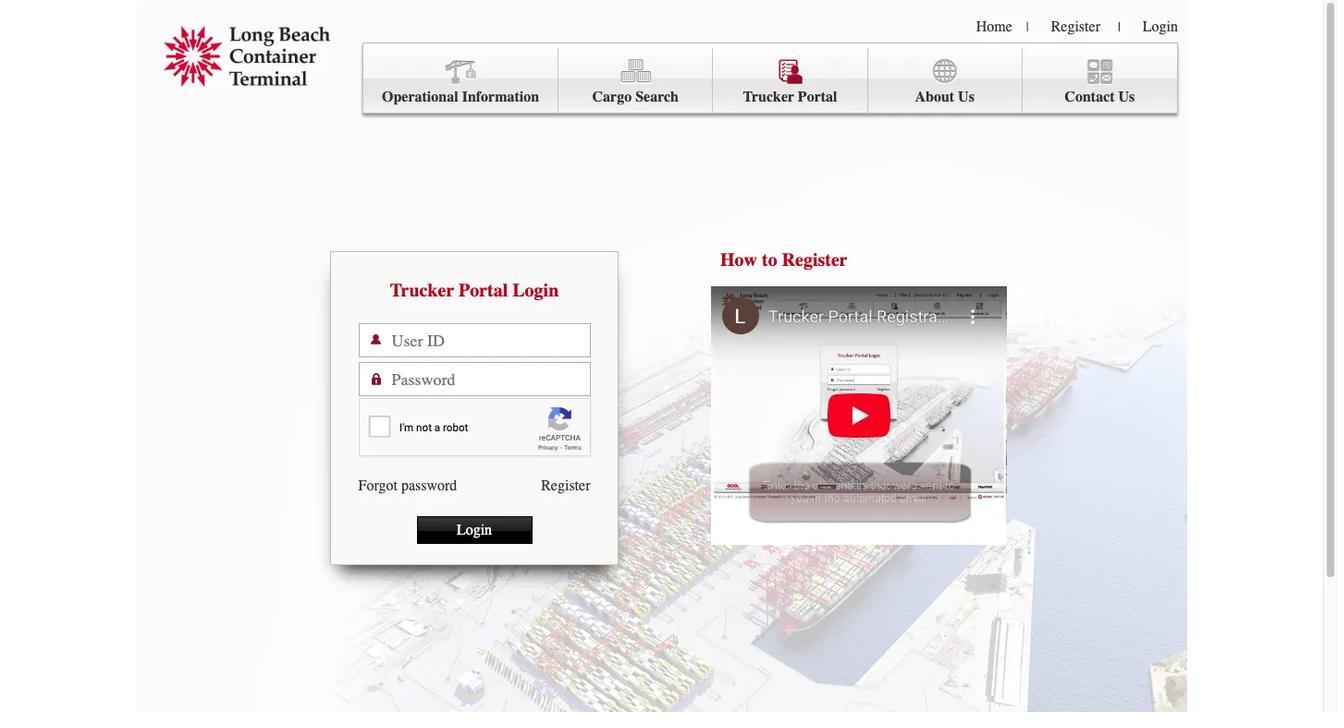 Task type: describe. For each thing, give the bounding box(es) containing it.
0 horizontal spatial register link
[[541, 478, 590, 495]]

trucker for trucker portal login
[[390, 280, 454, 301]]

to
[[762, 250, 777, 271]]

1 | from the left
[[1026, 19, 1029, 35]]

forgot password link
[[358, 478, 457, 495]]

operational
[[382, 89, 458, 105]]

2 | from the left
[[1118, 19, 1121, 35]]

menu bar containing operational information
[[362, 43, 1178, 114]]

User ID text field
[[392, 325, 589, 357]]

cargo
[[592, 89, 632, 105]]

operational information
[[382, 89, 539, 105]]

how to register
[[720, 250, 848, 271]]

Password password field
[[392, 363, 589, 396]]

1 horizontal spatial register link
[[1051, 18, 1100, 35]]

about us
[[915, 89, 975, 105]]

us for contact us
[[1118, 89, 1135, 105]]

portal for trucker portal login
[[459, 280, 508, 301]]

search
[[635, 89, 679, 105]]

home link
[[976, 18, 1012, 35]]

how
[[720, 250, 757, 271]]

trucker for trucker portal
[[743, 89, 794, 105]]

home
[[976, 18, 1012, 35]]

login button
[[417, 517, 532, 545]]

about
[[915, 89, 954, 105]]



Task type: vqa. For each thing, say whether or not it's contained in the screenshot.
3rd ROW from the top of the page
no



Task type: locate. For each thing, give the bounding box(es) containing it.
login up contact us link
[[1143, 18, 1178, 35]]

trucker portal link
[[713, 48, 868, 114]]

1 horizontal spatial |
[[1118, 19, 1121, 35]]

login
[[1143, 18, 1178, 35], [513, 280, 559, 301], [457, 522, 492, 539]]

2 horizontal spatial login
[[1143, 18, 1178, 35]]

register
[[1051, 18, 1100, 35], [782, 250, 848, 271], [541, 478, 590, 495]]

trucker portal
[[743, 89, 837, 105]]

login up the user id text box
[[513, 280, 559, 301]]

portal for trucker portal
[[798, 89, 837, 105]]

0 horizontal spatial |
[[1026, 19, 1029, 35]]

login link
[[1143, 18, 1178, 35]]

cargo search
[[592, 89, 679, 105]]

1 vertical spatial trucker
[[390, 280, 454, 301]]

contact us
[[1065, 89, 1135, 105]]

1 horizontal spatial us
[[1118, 89, 1135, 105]]

us
[[958, 89, 975, 105], [1118, 89, 1135, 105]]

2 vertical spatial register
[[541, 478, 590, 495]]

menu bar
[[362, 43, 1178, 114]]

0 vertical spatial register link
[[1051, 18, 1100, 35]]

password
[[401, 478, 457, 495]]

1 vertical spatial portal
[[459, 280, 508, 301]]

operational information link
[[363, 48, 559, 114]]

register for register link to the left
[[541, 478, 590, 495]]

trucker portal login
[[390, 280, 559, 301]]

1 vertical spatial register
[[782, 250, 848, 271]]

0 vertical spatial trucker
[[743, 89, 794, 105]]

1 us from the left
[[958, 89, 975, 105]]

forgot password
[[358, 478, 457, 495]]

0 horizontal spatial login
[[457, 522, 492, 539]]

1 vertical spatial login
[[513, 280, 559, 301]]

0 horizontal spatial portal
[[459, 280, 508, 301]]

1 vertical spatial register link
[[541, 478, 590, 495]]

2 horizontal spatial register
[[1051, 18, 1100, 35]]

login inside button
[[457, 522, 492, 539]]

cargo search link
[[559, 48, 713, 114]]

us right contact
[[1118, 89, 1135, 105]]

information
[[462, 89, 539, 105]]

| left login link
[[1118, 19, 1121, 35]]

us for about us
[[958, 89, 975, 105]]

trucker inside menu bar
[[743, 89, 794, 105]]

login for login button
[[457, 522, 492, 539]]

contact
[[1065, 89, 1115, 105]]

2 vertical spatial login
[[457, 522, 492, 539]]

portal inside trucker portal link
[[798, 89, 837, 105]]

1 horizontal spatial login
[[513, 280, 559, 301]]

0 horizontal spatial trucker
[[390, 280, 454, 301]]

about us link
[[868, 48, 1022, 114]]

trucker
[[743, 89, 794, 105], [390, 280, 454, 301]]

0 horizontal spatial us
[[958, 89, 975, 105]]

1 horizontal spatial trucker
[[743, 89, 794, 105]]

register link
[[1051, 18, 1100, 35], [541, 478, 590, 495]]

login for login link
[[1143, 18, 1178, 35]]

0 vertical spatial register
[[1051, 18, 1100, 35]]

us right about at top right
[[958, 89, 975, 105]]

1 horizontal spatial register
[[782, 250, 848, 271]]

|
[[1026, 19, 1029, 35], [1118, 19, 1121, 35]]

register for register link to the right
[[1051, 18, 1100, 35]]

0 vertical spatial login
[[1143, 18, 1178, 35]]

forgot
[[358, 478, 398, 495]]

contact us link
[[1022, 48, 1177, 114]]

login down password
[[457, 522, 492, 539]]

| right home
[[1026, 19, 1029, 35]]

1 horizontal spatial portal
[[798, 89, 837, 105]]

0 horizontal spatial register
[[541, 478, 590, 495]]

2 us from the left
[[1118, 89, 1135, 105]]

0 vertical spatial portal
[[798, 89, 837, 105]]

portal
[[798, 89, 837, 105], [459, 280, 508, 301]]



